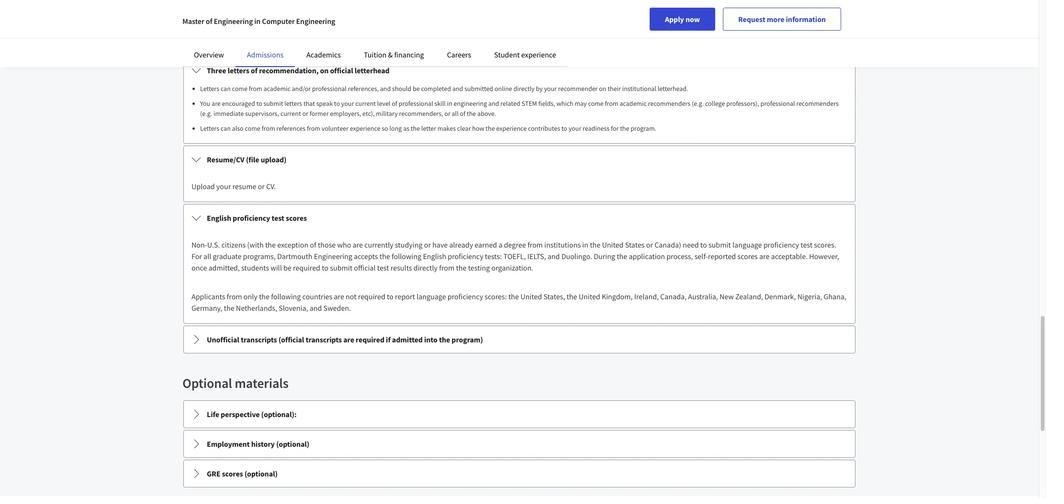 Task type: describe. For each thing, give the bounding box(es) containing it.
letterhead
[[355, 66, 390, 75]]

upload)
[[261, 155, 287, 164]]

your inside you are encouraged to submit letters that speak to your current level of professional skill in engineering and related stem fields, which may come from academic recommenders (e.g. college professors), professional recommenders (e.g. immediate supervisors, current or former employers, etc), military recommenders, or all of the above.
[[341, 99, 354, 108]]

from down 'have'
[[439, 263, 455, 273]]

upload
[[192, 182, 215, 191]]

employers,
[[330, 109, 361, 118]]

scores:
[[485, 292, 507, 301]]

from down supervisors,
[[262, 124, 275, 133]]

language inside applicants from only the following countries are not required to report language proficiency scores: the united states, the united kingdom, ireland, canada, australia, new zealand, denmark, nigeria, ghana, germany, the netherlands, slovenia, and sweden.
[[417, 292, 446, 301]]

master of engineering in computer engineering
[[182, 16, 335, 26]]

1 horizontal spatial scores
[[286, 213, 307, 223]]

proficiency inside applicants from only the following countries are not required to report language proficiency scores: the united states, the united kingdom, ireland, canada, australia, new zealand, denmark, nigeria, ghana, germany, the netherlands, slovenia, and sweden.
[[448, 292, 483, 301]]

financing
[[394, 50, 424, 59]]

now
[[686, 14, 700, 24]]

requirements
[[692, 34, 735, 44]]

you
[[200, 99, 210, 108]]

academics
[[307, 50, 341, 59]]

recommenders,
[[399, 109, 443, 118]]

you are encouraged to submit letters that speak to your current level of professional skill in engineering and related stem fields, which may come from academic recommenders (e.g. college professors), professional recommenders (e.g. immediate supervisors, current or former employers, etc), military recommenders, or all of the above.
[[200, 99, 839, 118]]

your up "careers" "link"
[[449, 34, 463, 44]]

english inside dropdown button
[[207, 213, 231, 223]]

can for come
[[221, 84, 231, 93]]

gre scores (optional) button
[[184, 460, 855, 487]]

the up during
[[590, 240, 601, 250]]

overview
[[194, 50, 224, 59]]

test inside dropdown button
[[272, 213, 284, 223]]

your inside list item
[[569, 124, 582, 133]]

careers
[[447, 50, 471, 59]]

be inside list item
[[413, 84, 420, 93]]

student experience
[[494, 50, 556, 59]]

of right the level
[[392, 99, 397, 108]]

0 horizontal spatial transcripts
[[241, 335, 277, 344]]

engineering up background
[[296, 16, 335, 26]]

and inside 'non-u.s. citizens (with the exception of those who are currently studying or have already earned a degree from institutions in the united states or canada) need to submit language proficiency test scores. for all graduate programs, dartmouth engineering accepts the following english proficiency tests: toefl, ielts, and duolingo. during the application process, self-reported scores are acceptable. however, once admitted, students will be required to submit official test results directly from the testing organization.'
[[548, 251, 560, 261]]

contributes
[[528, 124, 560, 133]]

0 horizontal spatial information
[[210, 34, 248, 44]]

the right germany,
[[224, 303, 234, 313]]

scores inside 'non-u.s. citizens (with the exception of those who are currently studying or have already earned a degree from institutions in the united states or canada) need to submit language proficiency test scores. for all graduate programs, dartmouth engineering accepts the following english proficiency tests: toefl, ielts, and duolingo. during the application process, self-reported scores are acceptable. however, once admitted, students will be required to submit official test results directly from the testing organization.'
[[738, 251, 758, 261]]

and/or
[[292, 84, 311, 93]]

already
[[449, 240, 473, 250]]

sweden.
[[324, 303, 351, 313]]

results
[[391, 263, 412, 273]]

0 vertical spatial come
[[232, 84, 248, 93]]

countries
[[302, 292, 332, 301]]

three letters of recommendation, on official letterhead button
[[184, 57, 855, 84]]

apply
[[665, 14, 684, 24]]

letters can come from academic and/or professional references, and should be completed and submitted online directly by your recommender on their institutional letterhead. list item
[[200, 84, 848, 94]]

a
[[499, 240, 503, 250]]

college
[[705, 99, 725, 108]]

engineering inside 'non-u.s. citizens (with the exception of those who are currently studying or have already earned a degree from institutions in the united states or canada) need to submit language proficiency test scores. for all graduate programs, dartmouth engineering accepts the following english proficiency tests: toefl, ielts, and duolingo. during the application process, self-reported scores are acceptable. however, once admitted, students will be required to submit official test results directly from the testing organization.'
[[314, 251, 352, 261]]

the right how
[[486, 124, 495, 133]]

for
[[192, 251, 202, 261]]

letters can also come from references from volunteer experience so long as the letter makes clear how the experience contributes to your readiness for the program.
[[200, 124, 657, 133]]

or left 'have'
[[424, 240, 431, 250]]

(more
[[609, 34, 628, 44]]

language inside 'non-u.s. citizens (with the exception of those who are currently studying or have already earned a degree from institutions in the united states or canada) need to submit language proficiency test scores. for all graduate programs, dartmouth engineering accepts the following english proficiency tests: toefl, ielts, and duolingo. during the application process, self-reported scores are acceptable. however, once admitted, students will be required to submit official test results directly from the testing organization.'
[[733, 240, 762, 250]]

for
[[611, 124, 619, 133]]

come inside list item
[[245, 124, 260, 133]]

as
[[403, 124, 410, 133]]

(with
[[247, 240, 264, 250]]

volunteer
[[322, 124, 349, 133]]

and up financing
[[411, 34, 423, 44]]

the left testing
[[456, 263, 467, 273]]

fields,
[[539, 99, 555, 108]]

the right scores:
[[509, 292, 519, 301]]

computer
[[262, 16, 295, 26]]

0 vertical spatial current
[[355, 99, 376, 108]]

who
[[337, 240, 351, 250]]

engineering
[[454, 99, 487, 108]]

from up ielts,
[[528, 240, 543, 250]]

0 vertical spatial in
[[254, 16, 261, 26]]

required inside 'non-u.s. citizens (with the exception of those who are currently studying or have already earned a degree from institutions in the united states or canada) need to submit language proficiency test scores. for all graduate programs, dartmouth engineering accepts the following english proficiency tests: toefl, ielts, and duolingo. during the application process, self-reported scores are acceptable. however, once admitted, students will be required to submit official test results directly from the testing organization.'
[[293, 263, 320, 273]]

the inside dropdown button
[[439, 335, 450, 344]]

background
[[319, 34, 357, 44]]

of down engineering
[[460, 109, 466, 118]]

resume/cv
[[207, 155, 245, 164]]

unofficial
[[465, 34, 495, 44]]

(optional) for employment history (optional)
[[276, 439, 309, 449]]

readiness
[[583, 124, 610, 133]]

(file
[[246, 155, 259, 164]]

required inside applicants from only the following countries are not required to report language proficiency scores: the united states, the united kingdom, ireland, canada, australia, new zealand, denmark, nigeria, ghana, germany, the netherlands, slovenia, and sweden.
[[358, 292, 385, 301]]

detail
[[630, 34, 648, 44]]

request
[[738, 14, 766, 24]]

enter information about your academic background and experience, and upload your unofficial transcripts from all degrees earned (more detail on transcript requirements is given below).
[[192, 34, 786, 44]]

2 horizontal spatial professional
[[761, 99, 795, 108]]

in inside 'non-u.s. citizens (with the exception of those who are currently studying or have already earned a degree from institutions in the united states or canada) need to submit language proficiency test scores. for all graduate programs, dartmouth engineering accepts the following english proficiency tests: toefl, ielts, and duolingo. during the application process, self-reported scores are acceptable. however, once admitted, students will be required to submit official test results directly from the testing organization.'
[[582, 240, 589, 250]]

accepts
[[354, 251, 378, 261]]

institutional
[[622, 84, 657, 93]]

1 horizontal spatial transcripts
[[306, 335, 342, 344]]

directly inside list item
[[514, 84, 535, 93]]

degree
[[504, 240, 526, 250]]

directly inside 'non-u.s. citizens (with the exception of those who are currently studying or have already earned a degree from institutions in the united states or canada) need to submit language proficiency test scores. for all graduate programs, dartmouth engineering accepts the following english proficiency tests: toefl, ielts, and duolingo. during the application process, self-reported scores are acceptable. however, once admitted, students will be required to submit official test results directly from the testing organization.'
[[414, 263, 438, 273]]

cv.
[[266, 182, 276, 191]]

2 horizontal spatial all
[[549, 34, 557, 44]]

students
[[241, 263, 269, 273]]

(optional) for gre scores (optional)
[[245, 469, 278, 478]]

makes
[[438, 124, 456, 133]]

or down that
[[302, 109, 308, 118]]

perspective
[[221, 409, 260, 419]]

that
[[304, 99, 315, 108]]

all inside you are encouraged to submit letters that speak to your current level of professional skill in engineering and related stem fields, which may come from academic recommenders (e.g. college professors), professional recommenders (e.g. immediate supervisors, current or former employers, etc), military recommenders, or all of the above.
[[452, 109, 459, 118]]

(optional):
[[261, 409, 297, 419]]

enter
[[192, 34, 209, 44]]

the down the currently
[[380, 251, 390, 261]]

those
[[318, 240, 336, 250]]

official inside dropdown button
[[330, 66, 353, 75]]

apply now
[[665, 14, 700, 24]]

about
[[250, 34, 269, 44]]

or up application
[[646, 240, 653, 250]]

the right (with
[[265, 240, 276, 250]]

program.
[[631, 124, 657, 133]]

are inside applicants from only the following countries are not required to report language proficiency scores: the united states, the united kingdom, ireland, canada, australia, new zealand, denmark, nigeria, ghana, germany, the netherlands, slovenia, and sweden.
[[334, 292, 344, 301]]

0 horizontal spatial current
[[281, 109, 301, 118]]

from inside you are encouraged to submit letters that speak to your current level of professional skill in engineering and related stem fields, which may come from academic recommenders (e.g. college professors), professional recommenders (e.g. immediate supervisors, current or former employers, etc), military recommenders, or all of the above.
[[605, 99, 619, 108]]

letters inside dropdown button
[[228, 66, 249, 75]]

employment history (optional)
[[207, 439, 309, 449]]

1 vertical spatial submit
[[709, 240, 731, 250]]

related
[[501, 99, 520, 108]]

netherlands,
[[236, 303, 277, 313]]

1 horizontal spatial test
[[377, 263, 389, 273]]

tuition & financing link
[[364, 50, 424, 59]]

applicants from only the following countries are not required to report language proficiency scores: the united states, the united kingdom, ireland, canada, australia, new zealand, denmark, nigeria, ghana, germany, the netherlands, slovenia, and sweden.
[[192, 292, 847, 313]]

supervisors,
[[245, 109, 279, 118]]

&
[[388, 50, 393, 59]]

self-
[[695, 251, 708, 261]]

once
[[192, 263, 207, 273]]

the right as
[[411, 124, 420, 133]]

of inside 'non-u.s. citizens (with the exception of those who are currently studying or have already earned a degree from institutions in the united states or canada) need to submit language proficiency test scores. for all graduate programs, dartmouth engineering accepts the following english proficiency tests: toefl, ielts, and duolingo. during the application process, self-reported scores are acceptable. however, once admitted, students will be required to submit official test results directly from the testing organization.'
[[310, 240, 316, 250]]

speak
[[316, 99, 333, 108]]

of right master
[[206, 16, 212, 26]]

from inside applicants from only the following countries are not required to report language proficiency scores: the united states, the united kingdom, ireland, canada, australia, new zealand, denmark, nigeria, ghana, germany, the netherlands, slovenia, and sweden.
[[227, 292, 242, 301]]

how
[[472, 124, 484, 133]]

zealand,
[[736, 292, 763, 301]]

earned inside 'non-u.s. citizens (with the exception of those who are currently studying or have already earned a degree from institutions in the united states or canada) need to submit language proficiency test scores. for all graduate programs, dartmouth engineering accepts the following english proficiency tests: toefl, ielts, and duolingo. during the application process, self-reported scores are acceptable. however, once admitted, students will be required to submit official test results directly from the testing organization.'
[[475, 240, 497, 250]]

1 horizontal spatial earned
[[585, 34, 608, 44]]

letterhead.
[[658, 84, 688, 93]]

are inside dropdown button
[[343, 335, 354, 344]]

not
[[346, 292, 357, 301]]

the down states
[[617, 251, 628, 261]]

graduate
[[213, 251, 242, 261]]

your right by
[[544, 84, 557, 93]]

the right only
[[259, 292, 270, 301]]

experience right student
[[521, 50, 556, 59]]

tests:
[[485, 251, 502, 261]]

academic for your
[[286, 34, 317, 44]]

skill
[[435, 99, 446, 108]]

references
[[276, 124, 306, 133]]

exception
[[277, 240, 308, 250]]

will
[[271, 263, 282, 273]]

level
[[377, 99, 391, 108]]



Task type: locate. For each thing, give the bounding box(es) containing it.
the right for
[[620, 124, 629, 133]]

can left also
[[221, 124, 231, 133]]

0 vertical spatial letters
[[200, 84, 219, 93]]

experience,
[[373, 34, 409, 44]]

recommenders
[[648, 99, 691, 108], [797, 99, 839, 108]]

and down countries
[[310, 303, 322, 313]]

current up etc),
[[355, 99, 376, 108]]

earned left (more
[[585, 34, 608, 44]]

united left kingdom,
[[579, 292, 600, 301]]

0 horizontal spatial earned
[[475, 240, 497, 250]]

0 horizontal spatial be
[[283, 263, 292, 273]]

directly right results
[[414, 263, 438, 273]]

1 can from the top
[[221, 84, 231, 93]]

long
[[390, 124, 402, 133]]

come right also
[[245, 124, 260, 133]]

are right who
[[353, 240, 363, 250]]

are right 'you'
[[212, 99, 221, 108]]

information
[[786, 14, 826, 24], [210, 34, 248, 44]]

can for also
[[221, 124, 231, 133]]

to down those on the left of the page
[[322, 263, 329, 273]]

0 vertical spatial (e.g.
[[692, 99, 704, 108]]

on down "academics" link
[[320, 66, 329, 75]]

are inside you are encouraged to submit letters that speak to your current level of professional skill in engineering and related stem fields, which may come from academic recommenders (e.g. college professors), professional recommenders (e.g. immediate supervisors, current or former employers, etc), military recommenders, or all of the above.
[[212, 99, 221, 108]]

need
[[683, 240, 699, 250]]

directly left by
[[514, 84, 535, 93]]

on
[[650, 34, 658, 44], [320, 66, 329, 75], [599, 84, 607, 93]]

1 vertical spatial be
[[283, 263, 292, 273]]

official down academics
[[330, 66, 353, 75]]

0 vertical spatial letters
[[228, 66, 249, 75]]

given
[[743, 34, 761, 44]]

0 vertical spatial be
[[413, 84, 420, 93]]

testing
[[468, 263, 490, 273]]

2 horizontal spatial on
[[650, 34, 658, 44]]

professional up recommenders,
[[399, 99, 433, 108]]

be right should
[[413, 84, 420, 93]]

letters down immediate
[[200, 124, 219, 133]]

and up above.
[[489, 99, 499, 108]]

english
[[207, 213, 231, 223], [423, 251, 446, 261]]

1 horizontal spatial professional
[[399, 99, 433, 108]]

letters can also come from references from volunteer experience so long as the letter makes clear how the experience contributes to your readiness for the program. list item
[[200, 124, 848, 134]]

0 vertical spatial on
[[650, 34, 658, 44]]

new
[[720, 292, 734, 301]]

are left acceptable.
[[760, 251, 770, 261]]

1 horizontal spatial submit
[[330, 263, 353, 273]]

encouraged
[[222, 99, 255, 108]]

1 horizontal spatial following
[[392, 251, 422, 261]]

tuition & financing
[[364, 50, 424, 59]]

0 horizontal spatial following
[[271, 292, 301, 301]]

programs,
[[243, 251, 276, 261]]

citizens
[[222, 240, 246, 250]]

have
[[433, 240, 448, 250]]

0 vertical spatial scores
[[286, 213, 307, 223]]

0 horizontal spatial (e.g.
[[200, 109, 212, 118]]

2 vertical spatial in
[[582, 240, 589, 250]]

1 vertical spatial come
[[588, 99, 604, 108]]

can inside list item
[[221, 124, 231, 133]]

1 horizontal spatial current
[[355, 99, 376, 108]]

to up supervisors,
[[256, 99, 262, 108]]

during
[[594, 251, 615, 261]]

list containing letters can come from academic and/or professional references, and should be completed and submitted online directly by your recommender on their institutional letterhead.
[[195, 84, 848, 134]]

0 vertical spatial information
[[786, 14, 826, 24]]

0 horizontal spatial scores
[[222, 469, 243, 478]]

official inside 'non-u.s. citizens (with the exception of those who are currently studying or have already earned a degree from institutions in the united states or canada) need to submit language proficiency test scores. for all graduate programs, dartmouth engineering accepts the following english proficiency tests: toefl, ielts, and duolingo. during the application process, self-reported scores are acceptable. however, once admitted, students will be required to submit official test results directly from the testing organization.'
[[354, 263, 376, 273]]

0 horizontal spatial language
[[417, 292, 446, 301]]

nigeria,
[[798, 292, 822, 301]]

organization.
[[492, 263, 534, 273]]

academic for from
[[264, 84, 291, 93]]

can
[[221, 84, 231, 93], [221, 124, 231, 133]]

academic down recommendation,
[[264, 84, 291, 93]]

test up exception
[[272, 213, 284, 223]]

1 horizontal spatial (e.g.
[[692, 99, 704, 108]]

unofficial transcripts (official transcripts are required if admitted into the program)
[[207, 335, 483, 344]]

1 vertical spatial official
[[354, 263, 376, 273]]

0 vertical spatial official
[[330, 66, 353, 75]]

english up u.s.
[[207, 213, 231, 223]]

experience
[[521, 50, 556, 59], [350, 124, 380, 133], [496, 124, 527, 133]]

scores right the gre on the bottom
[[222, 469, 243, 478]]

letters right three
[[228, 66, 249, 75]]

2 horizontal spatial in
[[582, 240, 589, 250]]

current
[[355, 99, 376, 108], [281, 109, 301, 118]]

transcripts down netherlands,
[[241, 335, 277, 344]]

2 letters from the top
[[200, 124, 219, 133]]

earned up tests:
[[475, 240, 497, 250]]

be inside 'non-u.s. citizens (with the exception of those who are currently studying or have already earned a degree from institutions in the united states or canada) need to submit language proficiency test scores. for all graduate programs, dartmouth engineering accepts the following english proficiency tests: toefl, ielts, and duolingo. during the application process, self-reported scores are acceptable. however, once admitted, students will be required to submit official test results directly from the testing organization.'
[[283, 263, 292, 273]]

the inside you are encouraged to submit letters that speak to your current level of professional skill in engineering and related stem fields, which may come from academic recommenders (e.g. college professors), professional recommenders (e.g. immediate supervisors, current or former employers, etc), military recommenders, or all of the above.
[[467, 109, 476, 118]]

proficiency left scores:
[[448, 292, 483, 301]]

1 vertical spatial test
[[801, 240, 813, 250]]

language right report
[[417, 292, 446, 301]]

english down 'have'
[[423, 251, 446, 261]]

of down admissions
[[251, 66, 258, 75]]

0 vertical spatial submit
[[264, 99, 283, 108]]

scores up exception
[[286, 213, 307, 223]]

2 horizontal spatial united
[[602, 240, 624, 250]]

(official
[[279, 335, 304, 344]]

apply now button
[[650, 8, 715, 31]]

2 horizontal spatial test
[[801, 240, 813, 250]]

the
[[467, 109, 476, 118], [411, 124, 420, 133], [486, 124, 495, 133], [620, 124, 629, 133], [265, 240, 276, 250], [590, 240, 601, 250], [380, 251, 390, 261], [617, 251, 628, 261], [456, 263, 467, 273], [259, 292, 270, 301], [509, 292, 519, 301], [567, 292, 577, 301], [224, 303, 234, 313], [439, 335, 450, 344]]

1 horizontal spatial language
[[733, 240, 762, 250]]

0 horizontal spatial in
[[254, 16, 261, 26]]

0 horizontal spatial all
[[204, 251, 211, 261]]

to left report
[[387, 292, 394, 301]]

all left the degrees
[[549, 34, 557, 44]]

0 vertical spatial can
[[221, 84, 231, 93]]

all inside 'non-u.s. citizens (with the exception of those who are currently studying or have already earned a degree from institutions in the united states or canada) need to submit language proficiency test scores. for all graduate programs, dartmouth engineering accepts the following english proficiency tests: toefl, ielts, and duolingo. during the application process, self-reported scores are acceptable. however, once admitted, students will be required to submit official test results directly from the testing organization.'
[[204, 251, 211, 261]]

in up duolingo.
[[582, 240, 589, 250]]

are down sweden.
[[343, 335, 354, 344]]

required left if
[[356, 335, 385, 344]]

to up self-
[[701, 240, 707, 250]]

2 horizontal spatial submit
[[709, 240, 731, 250]]

etc),
[[363, 109, 375, 118]]

test left results
[[377, 263, 389, 273]]

0 vertical spatial following
[[392, 251, 422, 261]]

0 vertical spatial test
[[272, 213, 284, 223]]

english inside 'non-u.s. citizens (with the exception of those who are currently studying or have already earned a degree from institutions in the united states or canada) need to submit language proficiency test scores. for all graduate programs, dartmouth engineering accepts the following english proficiency tests: toefl, ielts, and duolingo. during the application process, self-reported scores are acceptable. however, once admitted, students will be required to submit official test results directly from the testing organization.'
[[423, 251, 446, 261]]

on right the "detail"
[[650, 34, 658, 44]]

0 vertical spatial required
[[293, 263, 320, 273]]

1 horizontal spatial on
[[599, 84, 607, 93]]

1 vertical spatial can
[[221, 124, 231, 133]]

on inside dropdown button
[[320, 66, 329, 75]]

submit up supervisors,
[[264, 99, 283, 108]]

0 vertical spatial english
[[207, 213, 231, 223]]

0 vertical spatial academic
[[286, 34, 317, 44]]

information inside 'button'
[[786, 14, 826, 24]]

and inside you are encouraged to submit letters that speak to your current level of professional skill in engineering and related stem fields, which may come from academic recommenders (e.g. college professors), professional recommenders (e.g. immediate supervisors, current or former employers, etc), military recommenders, or all of the above.
[[489, 99, 499, 108]]

2 horizontal spatial scores
[[738, 251, 758, 261]]

1 horizontal spatial english
[[423, 251, 446, 261]]

dartmouth
[[277, 251, 313, 261]]

1 horizontal spatial united
[[579, 292, 600, 301]]

letters can come from academic and/or professional references, and should be completed and submitted online directly by your recommender on their institutional letterhead.
[[200, 84, 688, 93]]

0 horizontal spatial letters
[[228, 66, 249, 75]]

institutions
[[545, 240, 581, 250]]

official down accepts
[[354, 263, 376, 273]]

engineering
[[214, 16, 253, 26], [296, 16, 335, 26], [314, 251, 352, 261]]

from up student experience
[[532, 34, 548, 44]]

letters up 'you'
[[200, 84, 219, 93]]

2 horizontal spatial transcripts
[[496, 34, 531, 44]]

non-u.s. citizens (with the exception of those who are currently studying or have already earned a degree from institutions in the united states or canada) need to submit language proficiency test scores. for all graduate programs, dartmouth engineering accepts the following english proficiency tests: toefl, ielts, and duolingo. during the application process, self-reported scores are acceptable. however, once admitted, students will be required to submit official test results directly from the testing organization.
[[192, 240, 839, 273]]

1 vertical spatial directly
[[414, 263, 438, 273]]

submit up reported in the right of the page
[[709, 240, 731, 250]]

proficiency inside dropdown button
[[233, 213, 270, 223]]

employment
[[207, 439, 250, 449]]

1 horizontal spatial directly
[[514, 84, 535, 93]]

more
[[767, 14, 785, 24]]

degrees
[[558, 34, 584, 44]]

on for submitted
[[599, 84, 607, 93]]

your up employers,
[[341, 99, 354, 108]]

0 horizontal spatial united
[[521, 292, 542, 301]]

1 horizontal spatial information
[[786, 14, 826, 24]]

program)
[[452, 335, 483, 344]]

experience down you are encouraged to submit letters that speak to your current level of professional skill in engineering and related stem fields, which may come from academic recommenders (e.g. college professors), professional recommenders (e.g. immediate supervisors, current or former employers, etc), military recommenders, or all of the above.
[[496, 124, 527, 133]]

list
[[195, 84, 848, 134]]

0 vertical spatial (optional)
[[276, 439, 309, 449]]

experience down etc),
[[350, 124, 380, 133]]

letters inside you are encouraged to submit letters that speak to your current level of professional skill in engineering and related stem fields, which may come from academic recommenders (e.g. college professors), professional recommenders (e.g. immediate supervisors, current or former employers, etc), military recommenders, or all of the above.
[[285, 99, 302, 108]]

transcript
[[659, 34, 690, 44]]

and inside applicants from only the following countries are not required to report language proficiency scores: the united states, the united kingdom, ireland, canada, australia, new zealand, denmark, nigeria, ghana, germany, the netherlands, slovenia, and sweden.
[[310, 303, 322, 313]]

1 vertical spatial (optional)
[[245, 469, 278, 478]]

the down engineering
[[467, 109, 476, 118]]

or down skill
[[445, 109, 451, 118]]

0 vertical spatial earned
[[585, 34, 608, 44]]

history
[[251, 439, 275, 449]]

united
[[602, 240, 624, 250], [521, 292, 542, 301], [579, 292, 600, 301]]

2 vertical spatial scores
[[222, 469, 243, 478]]

are
[[212, 99, 221, 108], [353, 240, 363, 250], [760, 251, 770, 261], [334, 292, 344, 301], [343, 335, 354, 344]]

you are encouraged to submit letters that speak to your current level of professional skill in engineering and related stem fields, which may come from academic recommenders (e.g. college professors), professional recommenders (e.g. immediate supervisors, current or former employers, etc), military recommenders, or all of the above. list item
[[200, 99, 848, 119]]

germany,
[[192, 303, 222, 313]]

0 vertical spatial all
[[549, 34, 557, 44]]

1 vertical spatial letters
[[200, 124, 219, 133]]

however,
[[810, 251, 839, 261]]

(e.g. left college
[[692, 99, 704, 108]]

can inside list item
[[221, 84, 231, 93]]

united up during
[[602, 240, 624, 250]]

0 vertical spatial language
[[733, 240, 762, 250]]

upload
[[425, 34, 447, 44]]

to
[[256, 99, 262, 108], [334, 99, 340, 108], [562, 124, 567, 133], [701, 240, 707, 250], [322, 263, 329, 273], [387, 292, 394, 301]]

1 horizontal spatial official
[[354, 263, 376, 273]]

1 horizontal spatial letters
[[285, 99, 302, 108]]

to inside list item
[[562, 124, 567, 133]]

military
[[376, 109, 398, 118]]

1 horizontal spatial recommenders
[[797, 99, 839, 108]]

professional up speak
[[312, 84, 347, 93]]

from
[[532, 34, 548, 44], [249, 84, 262, 93], [605, 99, 619, 108], [262, 124, 275, 133], [307, 124, 320, 133], [528, 240, 543, 250], [439, 263, 455, 273], [227, 292, 242, 301]]

kingdom,
[[602, 292, 633, 301]]

professors),
[[727, 99, 759, 108]]

0 horizontal spatial official
[[330, 66, 353, 75]]

language
[[733, 240, 762, 250], [417, 292, 446, 301]]

from down the former
[[307, 124, 320, 133]]

following down studying
[[392, 251, 422, 261]]

2 recommenders from the left
[[797, 99, 839, 108]]

following inside 'non-u.s. citizens (with the exception of those who are currently studying or have already earned a degree from institutions in the united states or canada) need to submit language proficiency test scores. for all graduate programs, dartmouth engineering accepts the following english proficiency tests: toefl, ielts, and duolingo. during the application process, self-reported scores are acceptable. however, once admitted, students will be required to submit official test results directly from the testing organization.'
[[392, 251, 422, 261]]

0 horizontal spatial professional
[[312, 84, 347, 93]]

employment history (optional) button
[[184, 431, 855, 457]]

can up encouraged
[[221, 84, 231, 93]]

1 vertical spatial current
[[281, 109, 301, 118]]

1 horizontal spatial be
[[413, 84, 420, 93]]

1 letters from the top
[[200, 84, 219, 93]]

of left those on the left of the page
[[310, 240, 316, 250]]

proficiency up acceptable.
[[764, 240, 799, 250]]

academic down institutional
[[620, 99, 647, 108]]

professional right professors),
[[761, 99, 795, 108]]

0 vertical spatial directly
[[514, 84, 535, 93]]

(optional)
[[276, 439, 309, 449], [245, 469, 278, 478]]

from inside letters can come from academic and/or professional references, and should be completed and submitted online directly by your recommender on their institutional letterhead. list item
[[249, 84, 262, 93]]

report
[[395, 292, 415, 301]]

the right states,
[[567, 292, 577, 301]]

clear
[[457, 124, 471, 133]]

1 vertical spatial letters
[[285, 99, 302, 108]]

engineering up about
[[214, 16, 253, 26]]

all
[[549, 34, 557, 44], [452, 109, 459, 118], [204, 251, 211, 261]]

three
[[207, 66, 226, 75]]

required inside dropdown button
[[356, 335, 385, 344]]

submitted
[[465, 84, 493, 93]]

and down institutions
[[548, 251, 560, 261]]

in inside you are encouraged to submit letters that speak to your current level of professional skill in engineering and related stem fields, which may come from academic recommenders (e.g. college professors), professional recommenders (e.g. immediate supervisors, current or former employers, etc), military recommenders, or all of the above.
[[447, 99, 452, 108]]

1 vertical spatial on
[[320, 66, 329, 75]]

test
[[272, 213, 284, 223], [801, 240, 813, 250], [377, 263, 389, 273]]

1 vertical spatial earned
[[475, 240, 497, 250]]

united inside 'non-u.s. citizens (with the exception of those who are currently studying or have already earned a degree from institutions in the united states or canada) need to submit language proficiency test scores. for all graduate programs, dartmouth engineering accepts the following english proficiency tests: toefl, ielts, and duolingo. during the application process, self-reported scores are acceptable. however, once admitted, students will be required to submit official test results directly from the testing organization.'
[[602, 240, 624, 250]]

submit down who
[[330, 263, 353, 273]]

resume/cv (file upload)
[[207, 155, 287, 164]]

letters for letters can come from academic and/or professional references, and should be completed and submitted online directly by your recommender on their institutional letterhead.
[[200, 84, 219, 93]]

proficiency down already
[[448, 251, 484, 261]]

or left the cv.
[[258, 182, 265, 191]]

duolingo.
[[562, 251, 592, 261]]

admitted,
[[209, 263, 240, 273]]

your left readiness
[[569, 124, 582, 133]]

letters inside list item
[[200, 124, 219, 133]]

also
[[232, 124, 244, 133]]

0 horizontal spatial test
[[272, 213, 284, 223]]

student experience link
[[494, 50, 556, 59]]

0 horizontal spatial directly
[[414, 263, 438, 273]]

academic inside you are encouraged to submit letters that speak to your current level of professional skill in engineering and related stem fields, which may come from academic recommenders (e.g. college professors), professional recommenders (e.g. immediate supervisors, current or former employers, etc), military recommenders, or all of the above.
[[620, 99, 647, 108]]

stem
[[522, 99, 537, 108]]

language up reported in the right of the page
[[733, 240, 762, 250]]

from down their
[[605, 99, 619, 108]]

1 vertical spatial language
[[417, 292, 446, 301]]

recommender
[[558, 84, 598, 93]]

of inside dropdown button
[[251, 66, 258, 75]]

1 vertical spatial scores
[[738, 251, 758, 261]]

and up engineering
[[453, 84, 463, 93]]

submit inside you are encouraged to submit letters that speak to your current level of professional skill in engineering and related stem fields, which may come from academic recommenders (e.g. college professors), professional recommenders (e.g. immediate supervisors, current or former employers, etc), military recommenders, or all of the above.
[[264, 99, 283, 108]]

reported
[[708, 251, 736, 261]]

letters
[[200, 84, 219, 93], [200, 124, 219, 133]]

on left their
[[599, 84, 607, 93]]

test left scores. at the right of page
[[801, 240, 813, 250]]

2 can from the top
[[221, 124, 231, 133]]

2 vertical spatial test
[[377, 263, 389, 273]]

proficiency
[[233, 213, 270, 223], [764, 240, 799, 250], [448, 251, 484, 261], [448, 292, 483, 301]]

2 vertical spatial come
[[245, 124, 260, 133]]

1 vertical spatial information
[[210, 34, 248, 44]]

your down the computer
[[270, 34, 285, 44]]

required down dartmouth
[[293, 263, 320, 273]]

1 vertical spatial all
[[452, 109, 459, 118]]

into
[[424, 335, 438, 344]]

(optional) right the history
[[276, 439, 309, 449]]

request more information
[[738, 14, 826, 24]]

2 vertical spatial all
[[204, 251, 211, 261]]

proficiency up (with
[[233, 213, 270, 223]]

0 horizontal spatial submit
[[264, 99, 283, 108]]

come up encouraged
[[232, 84, 248, 93]]

letters inside list item
[[200, 84, 219, 93]]

1 horizontal spatial all
[[452, 109, 459, 118]]

1 vertical spatial (e.g.
[[200, 109, 212, 118]]

come inside you are encouraged to submit letters that speak to your current level of professional skill in engineering and related stem fields, which may come from academic recommenders (e.g. college professors), professional recommenders (e.g. immediate supervisors, current or former employers, etc), military recommenders, or all of the above.
[[588, 99, 604, 108]]

2 vertical spatial submit
[[330, 263, 353, 273]]

(optional) down the history
[[245, 469, 278, 478]]

1 vertical spatial following
[[271, 292, 301, 301]]

following inside applicants from only the following countries are not required to report language proficiency scores: the united states, the united kingdom, ireland, canada, australia, new zealand, denmark, nigeria, ghana, germany, the netherlands, slovenia, and sweden.
[[271, 292, 301, 301]]

and up the level
[[380, 84, 391, 93]]

1 vertical spatial academic
[[264, 84, 291, 93]]

1 recommenders from the left
[[648, 99, 691, 108]]

your right upload
[[216, 182, 231, 191]]

on for from
[[650, 34, 658, 44]]

to inside applicants from only the following countries are not required to report language proficiency scores: the united states, the united kingdom, ireland, canada, australia, new zealand, denmark, nigeria, ghana, germany, the netherlands, slovenia, and sweden.
[[387, 292, 394, 301]]

0 horizontal spatial on
[[320, 66, 329, 75]]

tuition
[[364, 50, 387, 59]]

academic up "academics" link
[[286, 34, 317, 44]]

letters for letters can also come from references from volunteer experience so long as the letter makes clear how the experience contributes to your readiness for the program.
[[200, 124, 219, 133]]

2 vertical spatial on
[[599, 84, 607, 93]]

and up "tuition"
[[359, 34, 371, 44]]

on inside list item
[[599, 84, 607, 93]]

2 vertical spatial academic
[[620, 99, 647, 108]]

materials
[[235, 375, 289, 392]]

to right speak
[[334, 99, 340, 108]]

above.
[[478, 109, 496, 118]]

1 vertical spatial english
[[423, 251, 446, 261]]

in up about
[[254, 16, 261, 26]]

english proficiency test scores button
[[184, 204, 855, 231]]

scores
[[286, 213, 307, 223], [738, 251, 758, 261], [222, 469, 243, 478]]

are up sweden.
[[334, 292, 344, 301]]

0 horizontal spatial english
[[207, 213, 231, 223]]

1 vertical spatial in
[[447, 99, 452, 108]]

ielts,
[[528, 251, 546, 261]]



Task type: vqa. For each thing, say whether or not it's contained in the screenshot.
leftmost Learn
no



